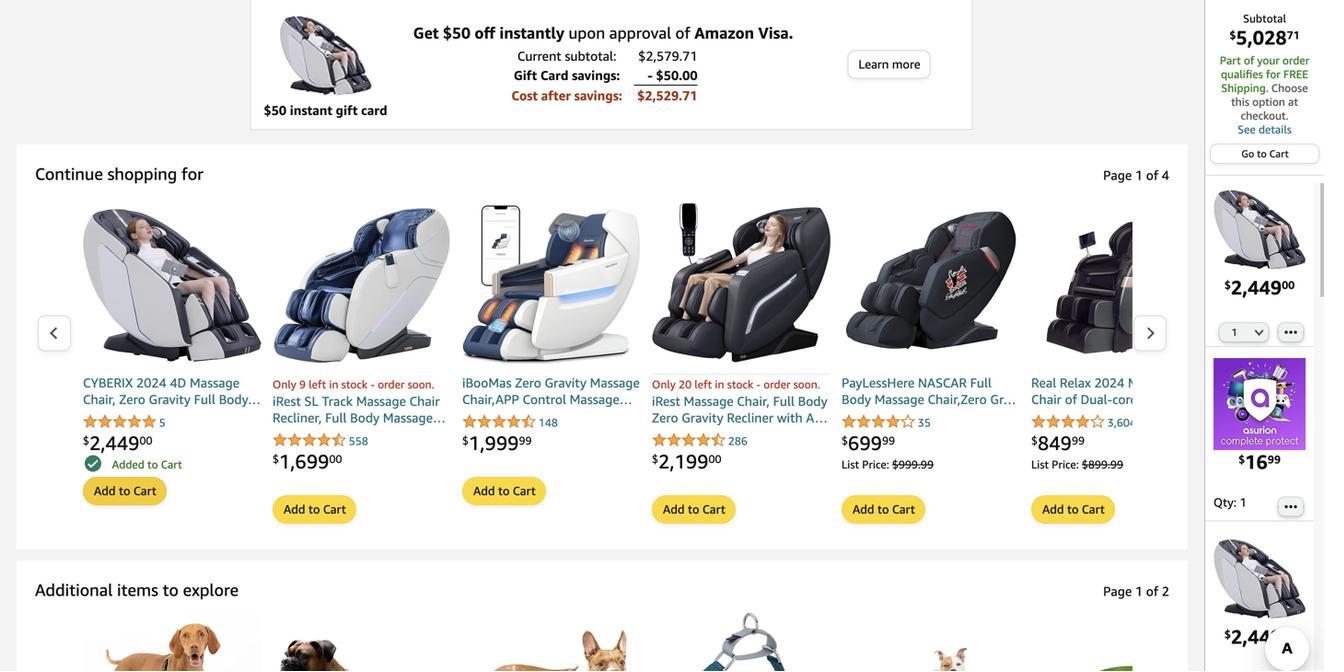 Task type: locate. For each thing, give the bounding box(es) containing it.
$ 849 99
[[1032, 431, 1085, 455]]

$ inside $ 1,699 00
[[273, 453, 279, 466]]

left right 20 in the right bottom of the page
[[695, 378, 712, 391]]

2 vertical spatial gravity
[[682, 411, 724, 426]]

1 left 4
[[1136, 168, 1143, 183]]

left inside only 9 left in stock - order soon. irest sl track massage chair recliner, full body massage…
[[309, 378, 326, 391]]

2 horizontal spatial gravity
[[682, 411, 724, 426]]

1 left from the left
[[309, 378, 326, 391]]

$50 left off
[[443, 23, 471, 42]]

chair, down cyberix
[[83, 392, 116, 407]]

massage up 35 link
[[875, 392, 925, 407]]

only 9 left in stock - order soon. irest sl track massage chair recliner, full body massage…
[[273, 378, 446, 426]]

99 down 148 link
[[519, 434, 532, 447]]

in inside only 9 left in stock - order soon. irest sl track massage chair recliner, full body massage…
[[329, 378, 339, 391]]

2 page from the top
[[1104, 584, 1132, 599]]

current subtotal:
[[518, 48, 617, 64]]

1 vertical spatial for
[[182, 164, 204, 184]]

full up gr…
[[971, 375, 992, 391]]

cart for add to cart "submit" associated with cyberix 2024 4d massage chair, zero gravity full body…
[[133, 484, 156, 498]]

zero inside the iboomas zero gravity massage chair,app control massage…
[[515, 375, 541, 391]]

left inside only 20 left in stock - order soon. irest massage chair, full body zero gravity recliner with a…
[[695, 378, 712, 391]]

0 horizontal spatial soon.
[[408, 378, 435, 391]]

chair inside only 9 left in stock - order soon. irest sl track massage chair recliner, full body massage…
[[410, 394, 440, 409]]

0 horizontal spatial massage…
[[383, 411, 446, 426]]

cart down $ 2,199 00
[[703, 502, 726, 517]]

gravity
[[545, 375, 587, 391], [149, 392, 191, 407], [682, 411, 724, 426]]

at
[[1289, 95, 1299, 108]]

full
[[971, 375, 992, 391], [194, 392, 216, 407], [773, 394, 795, 409], [325, 411, 347, 426]]

add to cart down "list price: $999.99"
[[853, 502, 916, 517]]

99 for 849
[[1072, 434, 1085, 447]]

zero inside only 20 left in stock - order soon. irest massage chair, full body zero gravity recliner with a…
[[652, 411, 679, 426]]

1 soon. from the left
[[408, 378, 435, 391]]

savings: for gift card savings:
[[572, 68, 620, 83]]

zero up control
[[515, 375, 541, 391]]

0 vertical spatial list
[[72, 196, 1325, 532]]

$50.00
[[656, 68, 698, 83]]

0 horizontal spatial price:
[[862, 458, 890, 471]]

gravity inside only 20 left in stock - order soon. irest massage chair, full body zero gravity recliner with a…
[[682, 411, 724, 426]]

0 vertical spatial massage…
[[570, 392, 633, 407]]

order up with
[[764, 378, 791, 391]]

savings: down gift card savings:
[[574, 88, 623, 103]]

2 vertical spatial 2,449
[[1232, 625, 1282, 648]]

asurion complete protect: one plan covers all eligible past and future purchases on amazon image
[[1214, 358, 1306, 451]]

- up irest massage chair, full body zero gravity recliner with a… link
[[757, 378, 761, 391]]

of inside real relax 2024 massage chair of dual-core s track, f…
[[1065, 392, 1078, 407]]

Add to Cart submit
[[84, 478, 166, 505], [463, 478, 545, 505], [274, 496, 355, 523], [653, 496, 735, 523], [843, 496, 925, 523], [1033, 496, 1114, 523]]

0 horizontal spatial gravity
[[149, 392, 191, 407]]

of up qualifies
[[1244, 54, 1255, 67]]

cart down $899.99
[[1082, 502, 1105, 517]]

1 list from the top
[[72, 196, 1325, 532]]

add to cart for iboomas zero gravity massage chair,app control massage…
[[473, 484, 536, 498]]

0 vertical spatial page
[[1104, 168, 1132, 183]]

35 link
[[842, 414, 931, 431]]

add to cart submit for real relax 2024 massage chair of dual-core s track, f…
[[1033, 496, 1114, 523]]

cart
[[1270, 148, 1289, 160], [161, 458, 182, 471], [133, 484, 156, 498], [513, 484, 536, 498], [323, 502, 346, 517], [703, 502, 726, 517], [893, 502, 916, 517], [1082, 502, 1105, 517]]

cart down $ 1,699 00
[[323, 502, 346, 517]]

1 vertical spatial cyberix 2024 4d massage chair, zero gravity full body airbag massage,heating function,thai stretching recliner with longer sl track,electric calfrest extension,ai voice control mt398 (white) image
[[1214, 533, 1306, 625]]

order for 2,199
[[764, 378, 791, 391]]

savings:
[[572, 68, 620, 83], [574, 88, 623, 103]]

00
[[1282, 278, 1295, 291], [140, 434, 152, 447], [329, 453, 342, 466], [709, 453, 722, 466], [1282, 628, 1295, 641]]

99 inside $ 16 99
[[1268, 453, 1281, 466]]

list for 849
[[1032, 458, 1049, 471]]

go
[[1242, 148, 1255, 160]]

chair
[[1032, 392, 1062, 407], [410, 394, 440, 409]]

$ inside $ 1,999 99
[[462, 434, 469, 447]]

99 for 1,999
[[519, 434, 532, 447]]

2024 up dual-
[[1095, 375, 1125, 391]]

$ inside $ 849 99
[[1032, 434, 1038, 447]]

2 horizontal spatial zero
[[652, 411, 679, 426]]

1 vertical spatial $ 2,449 00
[[83, 431, 152, 455]]

additional
[[35, 580, 113, 600]]

next image
[[1146, 327, 1156, 340]]

body inside only 9 left in stock - order soon. irest sl track massage chair recliner, full body massage…
[[350, 411, 380, 426]]

massage left 20 in the right bottom of the page
[[590, 375, 640, 391]]

control
[[523, 392, 566, 407]]

1 vertical spatial savings:
[[574, 88, 623, 103]]

order inside only 20 left in stock - order soon. irest massage chair, full body zero gravity recliner with a…
[[764, 378, 791, 391]]

massage down 20 in the right bottom of the page
[[684, 394, 734, 409]]

-
[[648, 68, 653, 83], [371, 378, 375, 391], [757, 378, 761, 391]]

add to cart submit down $ 1,699 00
[[274, 496, 355, 523]]

add to cart down $ 1,999 99
[[473, 484, 536, 498]]

2 cyberix 2024 4d massage chair, zero gravity full body airbag massage,heating function,thai stretching recliner with longer sl track,electric calfrest extension,ai voice control mt398 (white) image from the top
[[1214, 533, 1306, 625]]

soon. inside only 20 left in stock - order soon. irest massage chair, full body zero gravity recliner with a…
[[794, 378, 821, 391]]

1 horizontal spatial for
[[1267, 68, 1281, 81]]

gravity inside the iboomas zero gravity massage chair,app control massage…
[[545, 375, 587, 391]]

2 only from the left
[[652, 378, 676, 391]]

full left body…
[[194, 392, 216, 407]]

0 vertical spatial savings:
[[572, 68, 620, 83]]

2 list from the top
[[72, 613, 1210, 672]]

subtotal $ 5,028 71
[[1230, 12, 1300, 49]]

s
[[1141, 392, 1148, 407]]

to down $ 2,199 00
[[688, 502, 700, 517]]

0 horizontal spatial order
[[378, 378, 405, 391]]

price: down '$ 699 99'
[[862, 458, 890, 471]]

0 horizontal spatial $50
[[264, 103, 287, 118]]

get
[[413, 23, 439, 42]]

page
[[1104, 168, 1132, 183], [1104, 584, 1132, 599]]

core
[[1113, 392, 1138, 407]]

1 horizontal spatial order
[[764, 378, 791, 391]]

chair,zero
[[928, 392, 987, 407]]

1 horizontal spatial irest
[[652, 394, 681, 409]]

2024
[[136, 375, 167, 391], [1095, 375, 1125, 391]]

stock inside only 9 left in stock - order soon. irest sl track massage chair recliner, full body massage…
[[341, 378, 368, 391]]

1 horizontal spatial in
[[715, 378, 725, 391]]

instantly
[[500, 23, 565, 42]]

with
[[777, 411, 803, 426]]

add to cart submit down "list price: $999.99"
[[843, 496, 925, 523]]

- $50.00
[[648, 68, 698, 83]]

- inside only 9 left in stock - order soon. irest sl track massage chair recliner, full body massage…
[[371, 378, 375, 391]]

2 horizontal spatial -
[[757, 378, 761, 391]]

paylesshere nascar full body massage chair,zero gravity electric shiatsu massage chair recliner with heat therapy foot roller image
[[842, 196, 1021, 375]]

add to cart for cyberix 2024 4d massage chair, zero gravity full body…
[[94, 484, 156, 498]]

body up a…
[[798, 394, 828, 409]]

cyberix 2024 4d massage chair, zero gravity full body airbag massage,heating function,thai stretching recliner with longer sl track,electric calfrest extension,ai voice control mt398 (white) image down go to cart link
[[1214, 183, 1306, 276]]

stock inside only 20 left in stock - order soon. irest massage chair, full body zero gravity recliner with a…
[[727, 378, 754, 391]]

qty:                         1
[[1214, 496, 1247, 510]]

cyberix 2024 4d massage chair, zero gravity full body airbag massage,heating function,thai stretching recliner with longer sl track,electric calfrest extension,ai voice control mt398 (white) image
[[1214, 183, 1306, 276], [1214, 533, 1306, 625]]

$2,579.71
[[639, 48, 698, 64]]

1 page from the top
[[1104, 168, 1132, 183]]

1 horizontal spatial stock
[[727, 378, 754, 391]]

0 horizontal spatial chair,
[[83, 392, 116, 407]]

massage up body…
[[190, 375, 240, 391]]

gravity inside cyberix 2024 4d massage chair, zero gravity full body…
[[149, 392, 191, 407]]

list down 699 on the bottom of page
[[842, 458, 860, 471]]

add down 1,999
[[473, 484, 495, 498]]

3,604 link
[[1032, 414, 1137, 431]]

2 irest from the left
[[652, 394, 681, 409]]

$ 1,999 99
[[462, 431, 532, 455]]

1 price: from the left
[[862, 458, 890, 471]]

f…
[[1189, 392, 1208, 407]]

1 horizontal spatial massage…
[[570, 392, 633, 407]]

1 for page 1 of 4
[[1136, 168, 1143, 183]]

savings: down subtotal:
[[572, 68, 620, 83]]

iboomas zero gravity massage chair,app control massage chair full body with back and calf heating,electric leg extension,sl t image
[[462, 196, 641, 375]]

add for real relax 2024 massage chair of dual-core s track, f…
[[1043, 502, 1064, 517]]

massage
[[190, 375, 240, 391], [590, 375, 640, 391], [1128, 375, 1178, 391], [875, 392, 925, 407], [356, 394, 406, 409], [684, 394, 734, 409]]

stock for 1,699
[[341, 378, 368, 391]]

paylesshere
[[842, 375, 915, 391]]

chair inside real relax 2024 massage chair of dual-core s track, f…
[[1032, 392, 1062, 407]]

for inside part of your order qualifies for free shipping.
[[1267, 68, 1281, 81]]

00 inside $ 1,699 00
[[329, 453, 342, 466]]

1 vertical spatial massage…
[[383, 411, 446, 426]]

more
[[892, 57, 921, 71]]

gift
[[514, 68, 537, 83]]

1 horizontal spatial 2024
[[1095, 375, 1125, 391]]

page left 4
[[1104, 168, 1132, 183]]

massage right 'track'
[[356, 394, 406, 409]]

for right shopping
[[182, 164, 204, 184]]

massage inside cyberix 2024 4d massage chair, zero gravity full body…
[[190, 375, 240, 391]]

additional items to explore
[[35, 580, 239, 600]]

cart down added to cart
[[133, 484, 156, 498]]

massage…
[[570, 392, 633, 407], [383, 411, 446, 426]]

zero up 286 link
[[652, 411, 679, 426]]

2024 left 4d
[[136, 375, 167, 391]]

0 horizontal spatial left
[[309, 378, 326, 391]]

of down relax
[[1065, 392, 1078, 407]]

1 vertical spatial zero
[[119, 392, 145, 407]]

full inside only 20 left in stock - order soon. irest massage chair, full body zero gravity recliner with a…
[[773, 394, 795, 409]]

1 cyberix 2024 4d massage chair, zero gravity full body airbag massage,heating function,thai stretching recliner with longer sl track,electric calfrest extension,ai voice control mt398 (white) image from the top
[[1214, 183, 1306, 276]]

full down 'track'
[[325, 411, 347, 426]]

1 list from the left
[[842, 458, 860, 471]]

add to cart submit down list price: $899.99 at the bottom of the page
[[1033, 496, 1114, 523]]

1 horizontal spatial left
[[695, 378, 712, 391]]

2 price: from the left
[[1052, 458, 1079, 471]]

1 vertical spatial list
[[72, 613, 1210, 672]]

$ inside subtotal $ 5,028 71
[[1230, 29, 1237, 41]]

see
[[1238, 123, 1256, 136]]

irest sl track massage chair recliner, full body massage chair with zero gravity, bluetooth speaker, airbags, heating, and fo image
[[273, 196, 451, 375]]

chair,app
[[462, 392, 519, 407]]

1 vertical spatial gravity
[[149, 392, 191, 407]]

stock up irest massage chair, full body zero gravity recliner with a… link
[[727, 378, 754, 391]]

- for 2,199
[[757, 378, 761, 391]]

cyberix 2024 4d massage chair, zero gravity full body airbag massage,heating function,thai stretching recliner with longer sl image
[[83, 196, 262, 375]]

left for 2,199
[[695, 378, 712, 391]]

99 down asurion complete protect: one plan covers all eligible past and future purchases on amazon image
[[1268, 453, 1281, 466]]

0 horizontal spatial in
[[329, 378, 339, 391]]

1 2024 from the left
[[136, 375, 167, 391]]

4d
[[170, 375, 186, 391]]

1 horizontal spatial chair,
[[737, 394, 770, 409]]

explore
[[183, 580, 239, 600]]

0 vertical spatial $ 2,449 00
[[1225, 276, 1295, 299]]

only inside only 9 left in stock - order soon. irest sl track massage chair recliner, full body massage…
[[273, 378, 297, 391]]

go to cart
[[1242, 148, 1289, 160]]

order
[[1283, 54, 1310, 67], [378, 378, 405, 391], [764, 378, 791, 391]]

to down $ 1,999 99
[[498, 484, 510, 498]]

$ inside $ 2,199 00
[[652, 453, 659, 466]]

price: down $ 849 99
[[1052, 458, 1079, 471]]

2 2024 from the left
[[1095, 375, 1125, 391]]

0 vertical spatial for
[[1267, 68, 1281, 81]]

1 horizontal spatial price:
[[1052, 458, 1079, 471]]

add for iboomas zero gravity massage chair,app control massage…
[[473, 484, 495, 498]]

2 in from the left
[[715, 378, 725, 391]]

price: for 699
[[862, 458, 890, 471]]

of
[[676, 23, 691, 42], [1244, 54, 1255, 67], [1147, 168, 1159, 183], [1065, 392, 1078, 407], [1147, 584, 1159, 599]]

add down 1,699
[[284, 502, 305, 517]]

1 stock from the left
[[341, 378, 368, 391]]

0 horizontal spatial stock
[[341, 378, 368, 391]]

stock up 'track'
[[341, 378, 368, 391]]

in for 1,699
[[329, 378, 339, 391]]

add to cart submit down 'added'
[[84, 478, 166, 505]]

gift card savings:
[[514, 68, 620, 83]]

99 inside $ 849 99
[[1072, 434, 1085, 447]]

2 list from the left
[[1032, 458, 1049, 471]]

2,449 for first cyberix 2024 4d massage chair, zero gravity full body airbag massage,heating function,thai stretching recliner with longer sl track,electric calfrest extension,ai voice control mt398 (white) image from the bottom
[[1232, 625, 1282, 648]]

left right 9
[[309, 378, 326, 391]]

order up irest sl track massage chair recliner, full body massage… "link" on the bottom left of the page
[[378, 378, 405, 391]]

1 left 2
[[1136, 584, 1143, 599]]

1 horizontal spatial list
[[1032, 458, 1049, 471]]

recliner,
[[273, 411, 322, 426]]

in
[[329, 378, 339, 391], [715, 378, 725, 391]]

2 stock from the left
[[727, 378, 754, 391]]

full inside paylesshere nascar full body massage chair,zero gr…
[[971, 375, 992, 391]]

1 horizontal spatial zero
[[515, 375, 541, 391]]

0 horizontal spatial -
[[371, 378, 375, 391]]

add to cart down $ 1,699 00
[[284, 502, 346, 517]]

choose
[[1272, 82, 1309, 94]]

$ 1,699 00
[[273, 450, 342, 473]]

$ 2,199 00
[[652, 450, 722, 473]]

soon. inside only 9 left in stock - order soon. irest sl track massage chair recliner, full body massage…
[[408, 378, 435, 391]]

1 horizontal spatial only
[[652, 378, 676, 391]]

cyberix 2024 4d massage chair, zero gravity full body… link
[[83, 375, 262, 411]]

chair down 'real'
[[1032, 392, 1062, 407]]

add down list price: $899.99 at the bottom of the page
[[1043, 502, 1064, 517]]

iboomas zero gravity massage chair,app control massage…
[[462, 375, 640, 407]]

2 vertical spatial zero
[[652, 411, 679, 426]]

chair, up recliner
[[737, 394, 770, 409]]

2 horizontal spatial body
[[842, 392, 872, 407]]

2,449 for 2nd cyberix 2024 4d massage chair, zero gravity full body airbag massage,heating function,thai stretching recliner with longer sl track,electric calfrest extension,ai voice control mt398 (white) image from the bottom
[[1232, 276, 1282, 299]]

99 down 35 link
[[882, 434, 895, 447]]

irest up recliner,
[[273, 394, 301, 409]]

1
[[1136, 168, 1143, 183], [1232, 326, 1238, 338], [1240, 496, 1247, 510], [1136, 584, 1143, 599]]

1 in from the left
[[329, 378, 339, 391]]

continue
[[35, 164, 103, 184]]

0 horizontal spatial list
[[842, 458, 860, 471]]

0 horizontal spatial 2024
[[136, 375, 167, 391]]

0 vertical spatial gravity
[[545, 375, 587, 391]]

add to cart for paylesshere nascar full body massage chair,zero gr…
[[853, 502, 916, 517]]

zero up 5 link
[[119, 392, 145, 407]]

$ 16 99
[[1239, 451, 1281, 474]]

gravity down 4d
[[149, 392, 191, 407]]

99 down 3,604 link
[[1072, 434, 1085, 447]]

0 vertical spatial 2,449
[[1232, 276, 1282, 299]]

add to cart
[[94, 484, 156, 498], [473, 484, 536, 498], [284, 502, 346, 517], [663, 502, 726, 517], [853, 502, 916, 517], [1043, 502, 1105, 517]]

price: for 849
[[1052, 458, 1079, 471]]

qty:
[[1214, 496, 1237, 510]]

details
[[1259, 123, 1292, 136]]

only left 20 in the right bottom of the page
[[652, 378, 676, 391]]

2024 inside cyberix 2024 4d massage chair, zero gravity full body…
[[136, 375, 167, 391]]

gr…
[[991, 392, 1017, 407]]

learn more
[[859, 57, 921, 71]]

only for 1,699
[[273, 378, 297, 391]]

0 horizontal spatial body
[[350, 411, 380, 426]]

2
[[1162, 584, 1170, 599]]

left for 1,699
[[309, 378, 326, 391]]

add to cart down list price: $899.99 at the bottom of the page
[[1043, 502, 1105, 517]]

alert image
[[85, 455, 101, 472]]

massage up the s
[[1128, 375, 1178, 391]]

gravity up control
[[545, 375, 587, 391]]

page for additional items to explore
[[1104, 584, 1132, 599]]

add down "list price: $999.99"
[[853, 502, 875, 517]]

0 vertical spatial cyberix 2024 4d massage chair, zero gravity full body airbag massage,heating function,thai stretching recliner with longer sl track,electric calfrest extension,ai voice control mt398 (white) image
[[1214, 183, 1306, 276]]

body up 558
[[350, 411, 380, 426]]

irest inside only 9 left in stock - order soon. irest sl track massage chair recliner, full body massage…
[[273, 394, 301, 409]]

petsafe nylon dog leash - strong, durable, traditional style leash with easy to use bolt snap - 1 in. x 6 ft., apple green image
[[1032, 613, 1210, 672]]

continue shopping for
[[35, 164, 204, 184]]

cart down $ 1,999 99
[[513, 484, 536, 498]]

0 vertical spatial $50
[[443, 23, 471, 42]]

order inside only 9 left in stock - order soon. irest sl track massage chair recliner, full body massage…
[[378, 378, 405, 391]]

in inside only 20 left in stock - order soon. irest massage chair, full body zero gravity recliner with a…
[[715, 378, 725, 391]]

- inside only 20 left in stock - order soon. irest massage chair, full body zero gravity recliner with a…
[[757, 378, 761, 391]]

for down your
[[1267, 68, 1281, 81]]

add down alert icon
[[94, 484, 116, 498]]

0 horizontal spatial zero
[[119, 392, 145, 407]]

items
[[117, 580, 158, 600]]

4
[[1162, 168, 1170, 183]]

cart down $999.99
[[893, 502, 916, 517]]

to down $ 1,699 00
[[309, 502, 320, 517]]

petsafe® deluxe easy walk® dog harness, no pull harness, stop pulling, great for walking and training, comfortable padding, f image
[[462, 613, 641, 672]]

2 left from the left
[[695, 378, 712, 391]]

full up with
[[773, 394, 795, 409]]

3,604
[[1108, 416, 1137, 429]]

in right 20 in the right bottom of the page
[[715, 378, 725, 391]]

99 inside $ 1,999 99
[[519, 434, 532, 447]]

0 horizontal spatial only
[[273, 378, 297, 391]]

soon. up irest sl track massage chair recliner, full body massage… "link" on the bottom left of the page
[[408, 378, 435, 391]]

2 vertical spatial $ 2,449 00
[[1225, 625, 1295, 648]]

chair left the chair,app
[[410, 394, 440, 409]]

1 horizontal spatial soon.
[[794, 378, 821, 391]]

in up 'track'
[[329, 378, 339, 391]]

cyberix 2024 4d massage chair, zero gravity full body airbag massage,heating function,thai stretching recliner with longer sl track,electric calfrest extension,ai voice control mt398 (white) image down qty:                         1
[[1214, 533, 1306, 625]]

- down the $2,579.71
[[648, 68, 653, 83]]

to right go
[[1258, 148, 1267, 160]]

list containing 2,449
[[72, 196, 1325, 532]]

irest inside only 20 left in stock - order soon. irest massage chair, full body zero gravity recliner with a…
[[652, 394, 681, 409]]

part
[[1220, 54, 1242, 67]]

0 horizontal spatial irest
[[273, 394, 301, 409]]

1 horizontal spatial -
[[648, 68, 653, 83]]

petsafe 3 in 1 no-pull dog harness - walk, train or travel - helps prevent pets from pulling on walks - seatbelt loop doubles image
[[842, 613, 1021, 672]]

1 horizontal spatial body
[[798, 394, 828, 409]]

1 horizontal spatial gravity
[[545, 375, 587, 391]]

add to cart down 'added'
[[94, 484, 156, 498]]

0 vertical spatial zero
[[515, 375, 541, 391]]

1 vertical spatial 2,449
[[89, 431, 140, 455]]

page left 2
[[1104, 584, 1132, 599]]

visa.
[[759, 23, 794, 42]]

stock
[[341, 378, 368, 391], [727, 378, 754, 391]]

1 only from the left
[[273, 378, 297, 391]]

only inside only 20 left in stock - order soon. irest massage chair, full body zero gravity recliner with a…
[[652, 378, 676, 391]]

left
[[309, 378, 326, 391], [695, 378, 712, 391]]

only left 9
[[273, 378, 297, 391]]

add to cart submit down $ 1,999 99
[[463, 478, 545, 505]]

list
[[72, 196, 1325, 532], [72, 613, 1210, 672]]

of up the $2,579.71
[[676, 23, 691, 42]]

full inside cyberix 2024 4d massage chair, zero gravity full body…
[[194, 392, 216, 407]]

order up 'free'
[[1283, 54, 1310, 67]]

99 for 16
[[1268, 453, 1281, 466]]

2 soon. from the left
[[794, 378, 821, 391]]

99 inside '$ 699 99'
[[882, 434, 895, 447]]

soon. up a…
[[794, 378, 821, 391]]

0 horizontal spatial chair
[[410, 394, 440, 409]]

1 horizontal spatial chair
[[1032, 392, 1062, 407]]

card
[[361, 103, 387, 118]]

gravity up 286 link
[[682, 411, 724, 426]]

body down paylesshere
[[842, 392, 872, 407]]

1 irest from the left
[[273, 394, 301, 409]]

massage… inside the iboomas zero gravity massage chair,app control massage…
[[570, 392, 633, 407]]

1 vertical spatial page
[[1104, 584, 1132, 599]]

real relax 2024 massage chair of dual-core s track, f… link
[[1032, 375, 1210, 411]]

0 horizontal spatial for
[[182, 164, 204, 184]]

$
[[1230, 29, 1237, 41], [1225, 278, 1232, 291], [83, 434, 89, 447], [462, 434, 469, 447], [842, 434, 848, 447], [1032, 434, 1038, 447], [273, 453, 279, 466], [652, 453, 659, 466], [1239, 453, 1246, 466], [1225, 628, 1232, 641]]

1 right the qty:
[[1240, 496, 1247, 510]]

2 horizontal spatial order
[[1283, 54, 1310, 67]]



Task type: vqa. For each thing, say whether or not it's contained in the screenshot.


Task type: describe. For each thing, give the bounding box(es) containing it.
real relax 2024 massage chair of dual-core s track, f…
[[1032, 375, 1208, 407]]

learn more button
[[849, 51, 930, 78]]

get $50 off instantly upon approval of amazon visa.
[[413, 23, 794, 42]]

286
[[728, 435, 748, 448]]

2024 inside real relax 2024 massage chair of dual-core s track, f…
[[1095, 375, 1125, 391]]

irest for 1,699
[[273, 394, 301, 409]]

of left 2
[[1147, 584, 1159, 599]]

full inside only 9 left in stock - order soon. irest sl track massage chair recliner, full body massage…
[[325, 411, 347, 426]]

add to cart submit down $ 2,199 00
[[653, 496, 735, 523]]

add for cyberix 2024 4d massage chair, zero gravity full body…
[[94, 484, 116, 498]]

sl
[[304, 394, 319, 409]]

148 link
[[462, 414, 558, 431]]

checkout.
[[1241, 109, 1289, 122]]

irest sl track massage chair recliner, full body massage… link
[[273, 393, 451, 430]]

shawnco dream walk no-pull dog harness- adjustable, comfortable, easy to use pet halter to help stop pulling for small, mediu image
[[273, 613, 451, 672]]

cyberix
[[83, 375, 133, 391]]

of left 4
[[1147, 168, 1159, 183]]

massage inside the iboomas zero gravity massage chair,app control massage…
[[590, 375, 640, 391]]

iboomas zero gravity massage chair,app control massage… link
[[462, 375, 641, 411]]

$ inside $ 16 99
[[1239, 453, 1246, 466]]

approval
[[610, 23, 672, 42]]

558 link
[[273, 433, 368, 449]]

added to cart
[[112, 458, 182, 471]]

real relax 2024 massage chair of dual-core s track, full body massage recliner of zero gravity with app control, black and gr image
[[1032, 196, 1210, 375]]

nascar
[[918, 375, 967, 391]]

$ inside '$ 699 99'
[[842, 434, 848, 447]]

cart for add to cart "submit" for iboomas zero gravity massage chair,app control massage…
[[513, 484, 536, 498]]

00 inside $ 2,199 00
[[709, 453, 722, 466]]

add to cart submit for iboomas zero gravity massage chair,app control massage…
[[463, 478, 545, 505]]

soon. for 2,199
[[794, 378, 821, 391]]

iboomas
[[462, 375, 512, 391]]

of inside part of your order qualifies for free shipping.
[[1244, 54, 1255, 67]]

go to cart link
[[1212, 145, 1319, 163]]

cyberix 2024 4d massage chair, zero gravity full body…
[[83, 375, 261, 407]]

gift
[[336, 103, 358, 118]]

1 for qty:                         1
[[1240, 496, 1247, 510]]

71
[[1287, 29, 1300, 41]]

1,999
[[469, 431, 519, 455]]

order inside part of your order qualifies for free shipping.
[[1283, 54, 1310, 67]]

subtotal
[[1244, 12, 1287, 25]]

massage inside only 20 left in stock - order soon. irest massage chair, full body zero gravity recliner with a…
[[684, 394, 734, 409]]

item in your cart image
[[280, 9, 372, 101]]

5 link
[[83, 414, 166, 431]]

$899.99
[[1082, 458, 1124, 471]]

to down list price: $899.99 at the bottom of the page
[[1068, 502, 1079, 517]]

page for continue shopping for
[[1104, 168, 1132, 183]]

track,
[[1152, 392, 1186, 407]]

stock for 2,199
[[727, 378, 754, 391]]

card
[[541, 68, 569, 83]]

cart for add to cart "submit" for paylesshere nascar full body massage chair,zero gr…
[[893, 502, 916, 517]]

order for 1,699
[[378, 378, 405, 391]]

page 1 of 4
[[1104, 168, 1170, 183]]

list for 699
[[842, 458, 860, 471]]

$2,529.71
[[638, 88, 698, 103]]

irest for 2,199
[[652, 394, 681, 409]]

page 1 of 2
[[1104, 584, 1170, 599]]

5,028
[[1237, 26, 1287, 49]]

part of your order qualifies for free shipping.
[[1220, 54, 1310, 94]]

add to cart for real relax 2024 massage chair of dual-core s track, f…
[[1043, 502, 1105, 517]]

irest massage chair, full body zero gravity recliner with ai voice control, sl track, bluetooth, yoga stretching, foot roller image
[[652, 196, 831, 375]]

paylesshere nascar full body massage chair,zero gr…
[[842, 375, 1017, 407]]

free
[[1284, 68, 1309, 81]]

148
[[539, 416, 558, 429]]

relax
[[1060, 375, 1091, 391]]

2 hounds design freedom no pull dog harness | comfortable control for easy walking | adjustable dog harness | small, medium & image
[[652, 613, 831, 672]]

only for 2,199
[[652, 378, 676, 391]]

cart for add to cart "submit" underneath $ 2,199 00
[[703, 502, 726, 517]]

current
[[518, 48, 562, 64]]

9
[[299, 378, 306, 391]]

massage inside only 9 left in stock - order soon. irest sl track massage chair recliner, full body massage…
[[356, 394, 406, 409]]

cost
[[512, 88, 538, 103]]

paylesshere nascar full body massage chair,zero gr… link
[[842, 375, 1021, 411]]

35
[[918, 416, 931, 429]]

1,699
[[279, 450, 329, 473]]

subtotal:
[[565, 48, 617, 64]]

849
[[1038, 431, 1072, 455]]

learn
[[859, 57, 889, 71]]

add to cart submit for paylesshere nascar full body massage chair,zero gr…
[[843, 496, 925, 523]]

$ 699 99
[[842, 431, 895, 455]]

dual-
[[1081, 392, 1113, 407]]

1 vertical spatial $50
[[264, 103, 287, 118]]

massage… inside only 9 left in stock - order soon. irest sl track massage chair recliner, full body massage…
[[383, 411, 446, 426]]

see details link
[[1215, 123, 1315, 136]]

track
[[322, 394, 353, 409]]

699
[[848, 431, 882, 455]]

recliner
[[727, 411, 774, 426]]

in for 2,199
[[715, 378, 725, 391]]

massage inside real relax 2024 massage chair of dual-core s track, f…
[[1128, 375, 1178, 391]]

only 20 left in stock - order soon. irest massage chair, full body zero gravity recliner with a…
[[652, 378, 828, 426]]

added
[[112, 458, 144, 471]]

chair, inside only 20 left in stock - order soon. irest massage chair, full body zero gravity recliner with a…
[[737, 394, 770, 409]]

previous image
[[49, 327, 59, 340]]

irest massage chair, full body zero gravity recliner with a… link
[[652, 393, 831, 430]]

1 for page 1 of 2
[[1136, 584, 1143, 599]]

add down 2,199
[[663, 502, 685, 517]]

$999.99
[[892, 458, 934, 471]]

upon
[[569, 23, 605, 42]]

cart down 5
[[161, 458, 182, 471]]

2,449 inside list
[[89, 431, 140, 455]]

cart down details
[[1270, 148, 1289, 160]]

20
[[679, 378, 692, 391]]

- for 1,699
[[371, 378, 375, 391]]

option
[[1253, 95, 1286, 108]]

to down "list price: $999.99"
[[878, 502, 889, 517]]

real
[[1032, 375, 1057, 391]]

petsafe easy walk no-pull dog harness - the ultimate harness to help stop pulling - take control & teach better leash manners image
[[83, 613, 262, 672]]

to right 'added'
[[147, 458, 158, 471]]

body inside only 20 left in stock - order soon. irest massage chair, full body zero gravity recliner with a…
[[798, 394, 828, 409]]

this
[[1232, 95, 1250, 108]]

list price: $899.99
[[1032, 458, 1124, 471]]

1 left dropdown icon
[[1232, 326, 1238, 338]]

instant
[[290, 103, 333, 118]]

amazon
[[695, 23, 755, 42]]

chair, inside cyberix 2024 4d massage chair, zero gravity full body…
[[83, 392, 116, 407]]

to down 'added'
[[119, 484, 130, 498]]

shopping
[[107, 164, 177, 184]]

286 link
[[652, 433, 748, 449]]

cost after savings:
[[512, 88, 623, 103]]

99 for 699
[[882, 434, 895, 447]]

zero inside cyberix 2024 4d massage chair, zero gravity full body…
[[119, 392, 145, 407]]

savings: for cost after savings:
[[574, 88, 623, 103]]

cart for add to cart "submit" related to real relax 2024 massage chair of dual-core s track, f…
[[1082, 502, 1105, 517]]

soon. for 1,699
[[408, 378, 435, 391]]

a…
[[806, 411, 828, 426]]

choose this option at checkout. see details
[[1232, 82, 1309, 136]]

after
[[541, 88, 571, 103]]

body inside paylesshere nascar full body massage chair,zero gr…
[[842, 392, 872, 407]]

dropdown image
[[1255, 329, 1264, 336]]

cart for add to cart "submit" below $ 1,699 00
[[323, 502, 346, 517]]

add for paylesshere nascar full body massage chair,zero gr…
[[853, 502, 875, 517]]

5
[[159, 416, 166, 429]]

1 horizontal spatial $50
[[443, 23, 471, 42]]

558
[[349, 435, 368, 448]]

to right items
[[163, 580, 179, 600]]

add to cart down $ 2,199 00
[[663, 502, 726, 517]]

add to cart submit for cyberix 2024 4d massage chair, zero gravity full body…
[[84, 478, 166, 505]]

massage inside paylesshere nascar full body massage chair,zero gr…
[[875, 392, 925, 407]]



